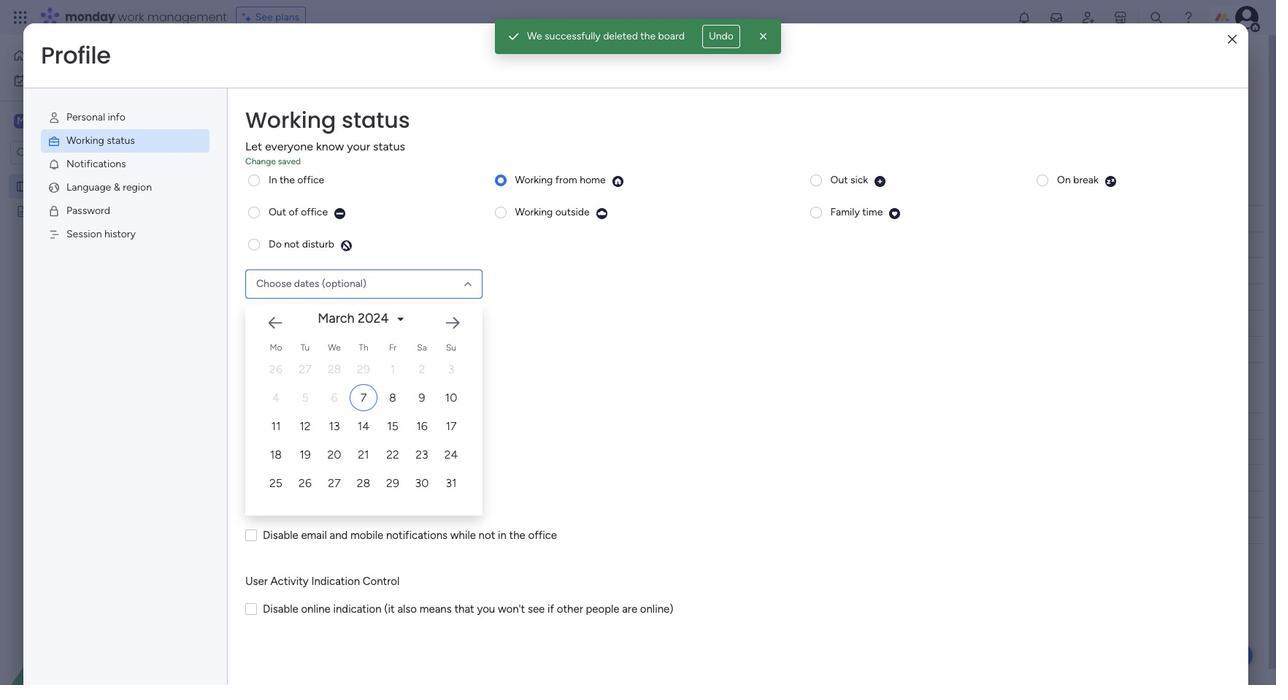 Task type: vqa. For each thing, say whether or not it's contained in the screenshot.
proposal
yes



Task type: describe. For each thing, give the bounding box(es) containing it.
home
[[32, 49, 60, 61]]

preview image for working outside
[[596, 207, 608, 220]]

preview image for family time
[[889, 207, 901, 220]]

search everything image
[[1149, 10, 1164, 25]]

list box containing my first board
[[0, 171, 186, 420]]

add new group
[[250, 575, 320, 588]]

means
[[420, 602, 452, 616]]

week for next week
[[284, 389, 319, 407]]

kendall parks image
[[1236, 6, 1259, 29]]

25 button
[[262, 470, 290, 497]]

30 button
[[408, 470, 436, 497]]

on
[[1057, 174, 1071, 186]]

research
[[276, 472, 318, 485]]

do
[[269, 238, 282, 250]]

language & region image
[[47, 181, 61, 194]]

board inside alert
[[658, 30, 685, 42]]

family time
[[831, 206, 883, 218]]

working from home
[[515, 174, 606, 186]]

personal info image
[[47, 111, 61, 124]]

preview image for out sick
[[874, 175, 887, 188]]

working left from
[[515, 174, 553, 186]]

we for we successfully deleted the board
[[527, 30, 542, 42]]

see plans button
[[236, 7, 306, 28]]

2 horizontal spatial the
[[641, 30, 656, 42]]

out for out sick
[[831, 174, 848, 186]]

m
[[17, 115, 26, 127]]

this week
[[251, 181, 316, 199]]

weekly
[[309, 239, 340, 251]]

caret down image
[[398, 314, 404, 324]]

choose
[[256, 278, 292, 290]]

language & region menu item
[[41, 176, 210, 199]]

session
[[66, 228, 102, 240]]

calendar
[[314, 107, 355, 120]]

18
[[270, 448, 282, 462]]

march
[[318, 310, 355, 326]]

lottie animation element
[[0, 537, 186, 685]]

Status field
[[566, 211, 603, 227]]

notifications menu item
[[41, 153, 210, 176]]

14
[[358, 419, 370, 433]]

close image
[[757, 29, 771, 44]]

28 button
[[350, 470, 378, 497]]

1 vertical spatial assign
[[276, 265, 307, 278]]

main for main workspace
[[34, 114, 59, 128]]

indication
[[333, 602, 382, 616]]

new task
[[227, 146, 270, 158]]

tu
[[301, 343, 310, 353]]

working up everyone
[[245, 104, 336, 136]]

home link
[[9, 44, 177, 67]]

history
[[104, 228, 136, 240]]

control
[[363, 574, 400, 588]]

management
[[147, 9, 227, 26]]

plans
[[275, 11, 300, 23]]

type
[[281, 81, 302, 93]]

keep
[[506, 81, 528, 93]]

0 horizontal spatial your
[[347, 139, 370, 153]]

28
[[357, 476, 370, 490]]

preview image for do not disturb
[[340, 240, 353, 252]]

my for my work
[[34, 74, 48, 86]]

timelines
[[442, 81, 484, 93]]

owners,
[[388, 81, 423, 93]]

monday marketplace image
[[1114, 10, 1128, 25]]

11
[[271, 419, 281, 433]]

disable online indication (it also means that you won't see if other people are online)
[[263, 602, 674, 616]]

track
[[530, 81, 553, 93]]

0 horizontal spatial of
[[289, 206, 298, 218]]

status inside menu item
[[107, 134, 135, 147]]

2 horizontal spatial of
[[556, 81, 565, 93]]

table
[[268, 107, 292, 120]]

week for this week
[[281, 181, 316, 199]]

1 vertical spatial the
[[280, 174, 295, 186]]

2 owner field from the top
[[481, 418, 519, 434]]

29 button
[[379, 470, 407, 497]]

20
[[328, 448, 341, 462]]

user
[[245, 574, 268, 588]]

Search field
[[325, 142, 369, 163]]

office for in the office
[[297, 174, 324, 186]]

close image
[[1228, 34, 1237, 45]]

change saved
[[245, 156, 301, 167]]

1 horizontal spatial working status
[[245, 104, 410, 136]]

(optional)
[[322, 278, 366, 290]]

monday
[[65, 9, 115, 26]]

also
[[398, 602, 417, 616]]

lottie animation image
[[0, 537, 186, 685]]

1 horizontal spatial of
[[304, 81, 314, 93]]

task for next week
[[347, 419, 367, 432]]

out of office
[[269, 206, 328, 218]]

preview image for on break
[[1105, 175, 1117, 188]]

tasks
[[309, 265, 333, 278]]

dates
[[294, 278, 320, 290]]

1 horizontal spatial the
[[509, 529, 526, 542]]

31 button
[[437, 470, 465, 497]]

march 2024
[[318, 310, 389, 326]]

21
[[358, 448, 369, 462]]

12
[[300, 419, 311, 433]]

do not disturb
[[269, 238, 334, 250]]

24
[[444, 448, 458, 462]]

work for my
[[50, 74, 72, 86]]

10 button
[[437, 384, 465, 411]]

15
[[387, 419, 399, 433]]

invite members image
[[1082, 10, 1096, 25]]

27 button
[[321, 470, 348, 497]]

24 button
[[437, 441, 465, 468]]

proposal
[[321, 472, 360, 485]]

menu menu
[[23, 88, 227, 264]]

new
[[271, 575, 290, 588]]

1 vertical spatial board
[[72, 180, 98, 192]]

that
[[455, 602, 474, 616]]

su
[[446, 343, 456, 353]]

know
[[316, 139, 344, 153]]

disable for disable online indication (it also means that you won't see if other people are online)
[[263, 602, 298, 616]]

indication
[[311, 574, 360, 588]]

see for see plans
[[255, 11, 273, 23]]

add view image
[[375, 108, 381, 119]]

8 button
[[379, 384, 407, 411]]

workspace image
[[14, 113, 28, 129]]

help image
[[1182, 10, 1196, 25]]

new task button
[[221, 141, 276, 164]]

status up 'search' field
[[342, 104, 410, 136]]

my work option
[[9, 69, 177, 92]]

password image
[[47, 204, 61, 218]]

on break
[[1057, 174, 1099, 186]]

any
[[262, 81, 279, 93]]

more
[[686, 80, 710, 93]]

collect
[[276, 291, 309, 304]]

manage any type of project. assign owners, set timelines and keep track of where your project stands.
[[223, 81, 690, 93]]

update feed image
[[1049, 10, 1064, 25]]

13
[[329, 419, 340, 433]]

notifications image
[[1017, 10, 1032, 25]]

you
[[477, 602, 495, 616]]

15 button
[[379, 413, 407, 440]]

main table
[[244, 107, 292, 120]]

public board image for my first board
[[15, 179, 29, 193]]



Task type: locate. For each thing, give the bounding box(es) containing it.
where
[[568, 81, 596, 93]]

not right the do
[[284, 238, 300, 250]]

0 horizontal spatial we
[[328, 343, 341, 353]]

working outside
[[515, 206, 590, 218]]

17
[[446, 419, 457, 433]]

working status down workspace
[[66, 134, 135, 147]]

we left successfully
[[527, 30, 542, 42]]

see more link
[[665, 80, 711, 94]]

in
[[498, 529, 507, 542]]

26
[[299, 476, 312, 490]]

2 public board image from the top
[[15, 204, 29, 218]]

work right "monday" on the top left
[[118, 9, 144, 26]]

of right track
[[556, 81, 565, 93]]

my work
[[34, 74, 72, 86]]

we inside alert
[[527, 30, 542, 42]]

preview image right sick
[[874, 175, 887, 188]]

0 vertical spatial task
[[347, 212, 367, 224]]

office up disturb
[[301, 206, 328, 218]]

owner field down working from home
[[481, 211, 519, 227]]

working status inside menu item
[[66, 134, 135, 147]]

personal info menu item
[[41, 106, 210, 129]]

out
[[831, 174, 848, 186], [269, 206, 286, 218]]

undo
[[709, 30, 734, 42]]

main workspace
[[34, 114, 120, 128]]

assign up collect in the left top of the page
[[276, 265, 307, 278]]

public board image left language & region image
[[15, 179, 29, 193]]

set
[[426, 81, 440, 93]]

week inside field
[[284, 389, 319, 407]]

Owner field
[[481, 211, 519, 227], [481, 418, 519, 434]]

family
[[831, 206, 860, 218]]

0 vertical spatial public board image
[[15, 179, 29, 193]]

create poster
[[276, 446, 339, 459]]

group
[[293, 575, 320, 588]]

2 horizontal spatial preview image
[[1105, 175, 1117, 188]]

disable for disable email and mobile notifications while not in the office
[[263, 529, 298, 542]]

preview image right disturb
[[340, 240, 353, 252]]

1 task from the top
[[347, 212, 367, 224]]

0 vertical spatial not
[[284, 238, 300, 250]]

status down the add view icon
[[373, 139, 405, 153]]

1 horizontal spatial board
[[658, 30, 685, 42]]

out left sick
[[831, 174, 848, 186]]

alert containing we successfully deleted the board
[[495, 19, 781, 54]]

are
[[622, 602, 638, 616]]

of right the type
[[304, 81, 314, 93]]

1 owner field from the top
[[481, 211, 519, 227]]

we for we
[[328, 343, 341, 353]]

mobile
[[351, 529, 384, 542]]

1 vertical spatial we
[[328, 343, 341, 353]]

project.
[[317, 81, 352, 93]]

1 horizontal spatial not
[[479, 529, 495, 542]]

7
[[361, 391, 367, 405]]

2 vertical spatial office
[[528, 529, 557, 542]]

we
[[527, 30, 542, 42], [328, 343, 341, 353]]

1 vertical spatial public board image
[[15, 204, 29, 218]]

board down notifications
[[72, 180, 98, 192]]

0 vertical spatial week
[[281, 181, 316, 199]]

collapse board header image
[[1232, 108, 1244, 120]]

manage
[[223, 81, 260, 93]]

out down the this week "field"
[[269, 206, 286, 218]]

preview image right home
[[612, 175, 624, 188]]

1 vertical spatial and
[[330, 529, 348, 542]]

board
[[658, 30, 685, 42], [72, 180, 98, 192]]

main inside workspace selection element
[[34, 114, 59, 128]]

1 horizontal spatial see
[[666, 80, 683, 93]]

help button
[[1202, 643, 1253, 667]]

new
[[227, 146, 248, 158]]

research proposal
[[276, 472, 360, 485]]

week up out of office
[[281, 181, 316, 199]]

27
[[328, 476, 341, 490]]

0 vertical spatial the
[[641, 30, 656, 42]]

alert
[[495, 19, 781, 54]]

0 horizontal spatial working status
[[66, 134, 135, 147]]

9
[[419, 391, 425, 405]]

21 button
[[350, 441, 378, 468]]

working left outside
[[515, 206, 553, 218]]

my left first
[[34, 180, 48, 192]]

personal
[[66, 111, 105, 123]]

meeting notes
[[34, 204, 103, 217]]

0 horizontal spatial and
[[330, 529, 348, 542]]

my down home
[[34, 74, 48, 86]]

1 horizontal spatial assign
[[354, 81, 385, 93]]

my inside my work option
[[34, 74, 48, 86]]

29
[[386, 476, 399, 490]]

v2 search image
[[314, 144, 325, 161]]

break
[[1074, 174, 1099, 186]]

0 horizontal spatial main
[[34, 114, 59, 128]]

we left th
[[328, 343, 341, 353]]

1 vertical spatial owner
[[485, 420, 515, 432]]

the right deleted
[[641, 30, 656, 42]]

online)
[[640, 602, 674, 616]]

0 horizontal spatial the
[[280, 174, 295, 186]]

7 button
[[350, 384, 378, 411]]

the right "in"
[[280, 174, 295, 186]]

This week field
[[248, 181, 320, 200]]

23
[[416, 448, 428, 462]]

preview image for out of office
[[334, 207, 346, 220]]

main left table
[[244, 107, 266, 120]]

session history image
[[47, 228, 61, 241]]

see left plans
[[255, 11, 273, 23]]

0 horizontal spatial board
[[72, 180, 98, 192]]

1 vertical spatial your
[[347, 139, 370, 153]]

1 vertical spatial my
[[34, 180, 48, 192]]

next week
[[251, 389, 319, 407]]

office for out of office
[[301, 206, 328, 218]]

1 vertical spatial week
[[284, 389, 319, 407]]

not left in
[[479, 529, 495, 542]]

set
[[276, 239, 292, 251]]

work down profile
[[50, 74, 72, 86]]

16 button
[[408, 413, 436, 440]]

working status menu item
[[41, 129, 210, 153]]

angle down image
[[283, 147, 290, 158]]

preview image for working from home
[[612, 175, 624, 188]]

help
[[1215, 648, 1241, 663]]

week
[[281, 181, 316, 199], [284, 389, 319, 407]]

1 vertical spatial task
[[347, 419, 367, 432]]

password menu item
[[41, 199, 210, 223]]

my inside list box
[[34, 180, 48, 192]]

see
[[528, 602, 545, 616]]

1 vertical spatial not
[[479, 529, 495, 542]]

disable down new
[[263, 602, 298, 616]]

owner for first owner field from the top
[[485, 212, 515, 225]]

your
[[599, 81, 619, 93], [347, 139, 370, 153]]

task
[[251, 146, 270, 158]]

task up meeting
[[347, 212, 367, 224]]

out for out of office
[[269, 206, 286, 218]]

workspace selection element
[[14, 112, 122, 131]]

owner right 17 button
[[485, 420, 515, 432]]

data
[[311, 291, 332, 304]]

board left undo
[[658, 30, 685, 42]]

0 vertical spatial out
[[831, 174, 848, 186]]

public board image for meeting notes
[[15, 204, 29, 218]]

task for this week
[[347, 212, 367, 224]]

1 vertical spatial see
[[666, 80, 683, 93]]

2 vertical spatial the
[[509, 529, 526, 542]]

work
[[118, 9, 144, 26], [50, 74, 72, 86]]

calendar button
[[303, 102, 366, 126]]

main for main table
[[244, 107, 266, 120]]

language
[[66, 181, 111, 194]]

of down the this week "field"
[[289, 206, 298, 218]]

the
[[641, 30, 656, 42], [280, 174, 295, 186], [509, 529, 526, 542]]

option
[[0, 173, 186, 176]]

1 vertical spatial work
[[50, 74, 72, 86]]

my for my first board
[[34, 180, 48, 192]]

status
[[570, 212, 600, 225]]

in
[[269, 174, 277, 186]]

work inside option
[[50, 74, 72, 86]]

preview image up the set up weekly meeting
[[334, 207, 346, 220]]

0 horizontal spatial assign
[[276, 265, 307, 278]]

1 horizontal spatial we
[[527, 30, 542, 42]]

disturb
[[302, 238, 334, 250]]

1 vertical spatial office
[[301, 206, 328, 218]]

1 horizontal spatial out
[[831, 174, 848, 186]]

everyone
[[265, 139, 313, 153]]

1 horizontal spatial main
[[244, 107, 266, 120]]

26 button
[[291, 470, 319, 497]]

1 horizontal spatial preview image
[[889, 207, 901, 220]]

your right know
[[347, 139, 370, 153]]

see for see more
[[666, 80, 683, 93]]

19 button
[[291, 441, 319, 468]]

from
[[556, 174, 577, 186]]

Next week field
[[248, 389, 322, 408]]

0 vertical spatial my
[[34, 74, 48, 86]]

working status up let everyone know your status
[[245, 104, 410, 136]]

see plans
[[255, 11, 300, 23]]

march 2024 region
[[245, 293, 925, 516]]

0 horizontal spatial out
[[269, 206, 286, 218]]

1 vertical spatial out
[[269, 206, 286, 218]]

assign
[[354, 81, 385, 93], [276, 265, 307, 278]]

preview image right outside
[[596, 207, 608, 220]]

notifications image
[[47, 158, 61, 171]]

2 owner from the top
[[485, 420, 515, 432]]

meeting
[[34, 204, 72, 217]]

0 vertical spatial owner
[[485, 212, 515, 225]]

main up working status icon
[[34, 114, 59, 128]]

0 vertical spatial disable
[[263, 529, 298, 542]]

other
[[557, 602, 583, 616]]

assign up the add view icon
[[354, 81, 385, 93]]

Search in workspace field
[[31, 144, 122, 161]]

see left more
[[666, 80, 683, 93]]

and right email
[[330, 529, 348, 542]]

working down workspace
[[66, 134, 104, 147]]

assign tasks
[[276, 265, 333, 278]]

9 button
[[408, 384, 436, 411]]

0 vertical spatial we
[[527, 30, 542, 42]]

working inside menu item
[[66, 134, 104, 147]]

change
[[245, 156, 276, 167]]

0 vertical spatial board
[[658, 30, 685, 42]]

public board image
[[15, 179, 29, 193], [15, 204, 29, 218]]

owner down working from home
[[485, 212, 515, 225]]

0 vertical spatial see
[[255, 11, 273, 23]]

0 vertical spatial your
[[599, 81, 619, 93]]

owner for first owner field from the bottom
[[485, 420, 515, 432]]

while
[[450, 529, 476, 542]]

office down saved
[[297, 174, 324, 186]]

week up 12
[[284, 389, 319, 407]]

personal info
[[66, 111, 125, 123]]

set up weekly meeting
[[276, 239, 381, 251]]

0 vertical spatial office
[[297, 174, 324, 186]]

and left "keep" at left top
[[486, 81, 503, 93]]

1 public board image from the top
[[15, 179, 29, 193]]

the right in
[[509, 529, 526, 542]]

disable left email
[[263, 529, 298, 542]]

main inside button
[[244, 107, 266, 120]]

0 horizontal spatial see
[[255, 11, 273, 23]]

preview image right break
[[1105, 175, 1117, 188]]

1 horizontal spatial work
[[118, 9, 144, 26]]

0 horizontal spatial preview image
[[596, 207, 608, 220]]

work for monday
[[118, 9, 144, 26]]

1 vertical spatial disable
[[263, 602, 298, 616]]

0 vertical spatial and
[[486, 81, 503, 93]]

18 button
[[262, 441, 290, 468]]

preview image
[[612, 175, 624, 188], [874, 175, 887, 188], [334, 207, 346, 220], [340, 240, 353, 252]]

won't
[[498, 602, 525, 616]]

0 vertical spatial owner field
[[481, 211, 519, 227]]

session history menu item
[[41, 223, 210, 246]]

task right 13
[[347, 419, 367, 432]]

first
[[51, 180, 69, 192]]

10
[[445, 391, 457, 405]]

office right in
[[528, 529, 557, 542]]

add
[[250, 575, 269, 588]]

poster
[[310, 446, 339, 459]]

30
[[415, 476, 429, 490]]

0 horizontal spatial not
[[284, 238, 300, 250]]

preview image right the time
[[889, 207, 901, 220]]

status down personal info "menu item"
[[107, 134, 135, 147]]

1 owner from the top
[[485, 212, 515, 225]]

status
[[342, 104, 410, 136], [107, 134, 135, 147], [373, 139, 405, 153]]

home option
[[9, 44, 177, 67]]

preview image
[[1105, 175, 1117, 188], [596, 207, 608, 220], [889, 207, 901, 220]]

1 horizontal spatial and
[[486, 81, 503, 93]]

1 vertical spatial owner field
[[481, 418, 519, 434]]

your right the where
[[599, 81, 619, 93]]

1 disable from the top
[[263, 529, 298, 542]]

list box
[[0, 171, 186, 420]]

owner field right 17 button
[[481, 418, 519, 434]]

see inside button
[[255, 11, 273, 23]]

2 task from the top
[[347, 419, 367, 432]]

0 horizontal spatial work
[[50, 74, 72, 86]]

working status
[[245, 104, 410, 136], [66, 134, 135, 147]]

0 vertical spatial assign
[[354, 81, 385, 93]]

let everyone know your status
[[245, 139, 405, 153]]

select product image
[[13, 10, 28, 25]]

2 disable from the top
[[263, 602, 298, 616]]

0 vertical spatial work
[[118, 9, 144, 26]]

person button
[[377, 141, 440, 164]]

public board image left "meeting"
[[15, 204, 29, 218]]

week inside "field"
[[281, 181, 316, 199]]

working status image
[[47, 134, 61, 148]]

1 horizontal spatial your
[[599, 81, 619, 93]]

see more
[[666, 80, 710, 93]]



